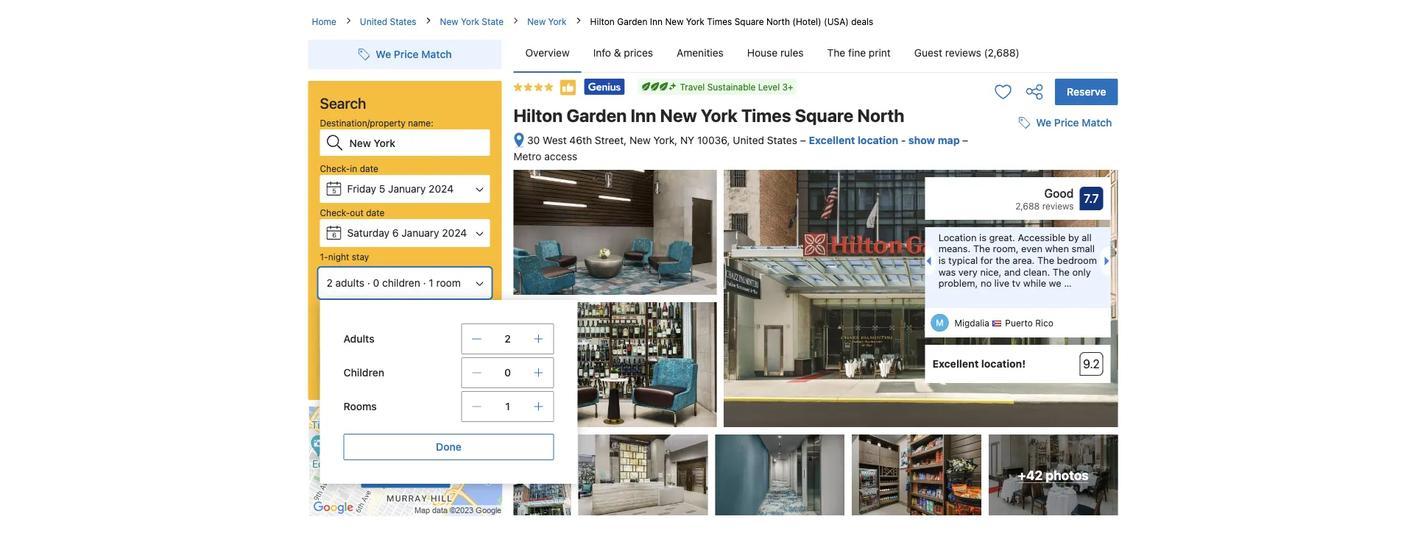 Task type: vqa. For each thing, say whether or not it's contained in the screenshot.
Airport Taxis link
no



Task type: describe. For each thing, give the bounding box(es) containing it.
1-night stay
[[320, 252, 369, 262]]

1 · from the left
[[367, 277, 370, 289]]

(hotel)
[[793, 16, 822, 27]]

0 vertical spatial search
[[320, 94, 366, 112]]

friday
[[347, 183, 376, 195]]

we price match button inside search "section"
[[352, 41, 458, 68]]

house rules link
[[736, 34, 816, 72]]

york,
[[654, 134, 678, 147]]

street,
[[595, 134, 627, 147]]

i'm
[[333, 327, 346, 337]]

problem,
[[939, 278, 978, 289]]

all
[[1082, 232, 1092, 243]]

name:
[[408, 118, 434, 128]]

york up the amenities
[[686, 16, 705, 27]]

search button
[[320, 348, 490, 383]]

friday 5 january 2024
[[347, 183, 454, 195]]

new york link
[[527, 15, 567, 28]]

out
[[350, 208, 364, 218]]

work
[[403, 327, 423, 337]]

Where are you going? field
[[344, 130, 490, 156]]

1 horizontal spatial 5
[[379, 183, 385, 195]]

children
[[382, 277, 420, 289]]

good 2,688 reviews
[[1016, 187, 1074, 211]]

york left state
[[461, 16, 479, 27]]

photos
[[1046, 468, 1089, 483]]

night
[[328, 252, 349, 262]]

30
[[527, 134, 540, 147]]

room,
[[993, 244, 1019, 255]]

small
[[1072, 244, 1095, 255]]

times for hilton garden inn new york times square north
[[742, 105, 791, 126]]

even
[[1022, 244, 1043, 255]]

-
[[901, 134, 906, 147]]

1 vertical spatial excellent
[[933, 358, 979, 371]]

reserve
[[1067, 86, 1107, 98]]

united states link
[[360, 15, 416, 28]]

+42 photos link
[[989, 435, 1118, 516]]

was
[[939, 267, 956, 278]]

check- for in
[[320, 163, 350, 174]]

1 horizontal spatial is
[[980, 232, 987, 243]]

bedroom
[[1057, 255, 1097, 266]]

2 for 2
[[505, 333, 511, 345]]

while
[[1024, 278, 1047, 289]]

location is great. accessible by all means.  the room, even when small is typical for the area. the bedroom was very nice, and clean. the only problem, no live tv while we …
[[939, 232, 1097, 289]]

location!
[[982, 358, 1026, 371]]

garden for hilton garden inn new york times square north
[[567, 105, 627, 126]]

typical
[[949, 255, 978, 266]]

i'm travelling for work
[[333, 327, 423, 337]]

york up overview on the top left of page
[[548, 16, 567, 27]]

for inside search "section"
[[389, 327, 401, 337]]

states inside 30 west 46th street, new york, ny 10036, united states – excellent location - show map – metro access
[[767, 134, 798, 147]]

united inside 30 west 46th street, new york, ny 10036, united states – excellent location - show map – metro access
[[733, 134, 764, 147]]

0 horizontal spatial states
[[390, 16, 416, 27]]

valign  initial image
[[559, 79, 577, 96]]

saturday
[[347, 227, 390, 239]]

prices
[[624, 47, 653, 59]]

guest reviews (2,688) link
[[903, 34, 1032, 72]]

excellent inside 30 west 46th street, new york, ny 10036, united states – excellent location - show map – metro access
[[809, 134, 855, 147]]

house
[[747, 47, 778, 59]]

times for hilton garden inn new york times square north (hotel) (usa) deals
[[707, 16, 732, 27]]

clean.
[[1024, 267, 1050, 278]]

guest
[[915, 47, 943, 59]]

we for we price match dropdown button inside the search "section"
[[376, 48, 391, 60]]

means.
[[939, 244, 971, 255]]

apartments
[[399, 308, 446, 318]]

2 – from the left
[[963, 134, 969, 147]]

we price match inside search "section"
[[376, 48, 452, 60]]

home link
[[312, 15, 336, 28]]

9.2
[[1083, 358, 1100, 372]]

north for hilton garden inn new york times square north
[[858, 105, 905, 126]]

hilton garden inn new york times square north (hotel) (usa) deals link
[[590, 16, 874, 27]]

(usa)
[[824, 16, 849, 27]]

hilton for hilton garden inn new york times square north
[[514, 105, 563, 126]]

migdalia
[[955, 319, 990, 329]]

price inside search "section"
[[394, 48, 419, 60]]

location
[[858, 134, 899, 147]]

amenities link
[[665, 34, 736, 72]]

2 for 2 adults · 0 children · 1 room
[[327, 277, 333, 289]]

location
[[939, 232, 977, 243]]

adults
[[336, 277, 365, 289]]

10036,
[[697, 134, 730, 147]]

destination/property
[[320, 118, 406, 128]]

1 vertical spatial is
[[939, 255, 946, 266]]

by
[[1069, 232, 1079, 243]]

level
[[758, 82, 780, 92]]

the up 'typical'
[[974, 244, 991, 255]]

0 inside button
[[373, 277, 379, 289]]

2 adults · 0 children · 1 room
[[327, 277, 461, 289]]

very
[[959, 267, 978, 278]]

entire
[[333, 308, 357, 318]]

adults
[[344, 333, 375, 345]]

new inside new york link
[[527, 16, 546, 27]]

accessible
[[1018, 232, 1066, 243]]

reviews inside "guest reviews (2,688)" link
[[945, 47, 982, 59]]

guest reviews (2,688)
[[915, 47, 1020, 59]]

1 vertical spatial 0
[[505, 367, 511, 379]]

stay
[[352, 252, 369, 262]]

house rules
[[747, 47, 804, 59]]

fine
[[848, 47, 866, 59]]

for inside the location is great. accessible by all means.  the room, even when small is typical for the area. the bedroom was very nice, and clean. the only problem, no live tv while we …
[[981, 255, 993, 266]]

the
[[996, 255, 1010, 266]]

good
[[1045, 187, 1074, 201]]

search section
[[302, 28, 578, 518]]

30 west 46th street, new york, ny 10036, united states – excellent location - show map – metro access
[[514, 134, 969, 163]]

travel sustainable level 3+
[[680, 82, 794, 92]]

7.7
[[1084, 192, 1099, 206]]

1 vertical spatial we price match
[[1036, 117, 1112, 129]]

(2,688)
[[984, 47, 1020, 59]]

january for 5
[[388, 183, 426, 195]]

0 horizontal spatial 5
[[332, 187, 336, 195]]

rico
[[1036, 319, 1054, 329]]

when
[[1045, 244, 1069, 255]]

check-out date
[[320, 208, 385, 218]]

home
[[312, 16, 336, 27]]



Task type: locate. For each thing, give the bounding box(es) containing it.
1 horizontal spatial for
[[981, 255, 993, 266]]

5 down check-in date on the top left of the page
[[332, 187, 336, 195]]

0 horizontal spatial north
[[767, 16, 790, 27]]

saturday 6 january 2024
[[347, 227, 467, 239]]

the up clean.
[[1038, 255, 1055, 266]]

1 horizontal spatial united
[[733, 134, 764, 147]]

0 horizontal spatial we
[[376, 48, 391, 60]]

deals
[[851, 16, 874, 27]]

2024 up room
[[442, 227, 467, 239]]

for left work
[[389, 327, 401, 337]]

1 vertical spatial hilton
[[514, 105, 563, 126]]

united states
[[360, 16, 416, 27]]

5
[[379, 183, 385, 195], [332, 187, 336, 195]]

0 vertical spatial square
[[735, 16, 764, 27]]

puerto rico
[[1005, 319, 1054, 329]]

5 right friday
[[379, 183, 385, 195]]

0 horizontal spatial is
[[939, 255, 946, 266]]

2,688
[[1016, 201, 1040, 211]]

1 horizontal spatial 2
[[505, 333, 511, 345]]

times down the level
[[742, 105, 791, 126]]

2 adults · 0 children · 1 room button
[[320, 270, 490, 298]]

2024 for friday 5 january 2024
[[429, 183, 454, 195]]

york
[[461, 16, 479, 27], [548, 16, 567, 27], [686, 16, 705, 27], [701, 105, 738, 126]]

1 vertical spatial 2
[[505, 333, 511, 345]]

square up 'house'
[[735, 16, 764, 27]]

0 horizontal spatial united
[[360, 16, 387, 27]]

only
[[1073, 267, 1091, 278]]

price down united states link
[[394, 48, 419, 60]]

new
[[440, 16, 459, 27], [527, 16, 546, 27], [665, 16, 684, 27], [660, 105, 697, 126], [630, 134, 651, 147]]

6
[[392, 227, 399, 239], [332, 231, 337, 239]]

access
[[544, 150, 578, 163]]

1 horizontal spatial match
[[1082, 117, 1112, 129]]

1 vertical spatial match
[[1082, 117, 1112, 129]]

new up the ny
[[660, 105, 697, 126]]

1
[[429, 277, 434, 289], [505, 401, 510, 413]]

excellent down migdalia
[[933, 358, 979, 371]]

excellent left the location
[[809, 134, 855, 147]]

sustainable
[[708, 82, 756, 92]]

print
[[869, 47, 891, 59]]

+42
[[1018, 468, 1043, 483]]

1 – from the left
[[800, 134, 806, 147]]

1 up done button
[[505, 401, 510, 413]]

& right info
[[614, 47, 621, 59]]

great.
[[989, 232, 1016, 243]]

0 vertical spatial match
[[422, 48, 452, 60]]

we for the bottommost we price match dropdown button
[[1036, 117, 1052, 129]]

1 horizontal spatial 6
[[392, 227, 399, 239]]

we price match
[[376, 48, 452, 60], [1036, 117, 1112, 129]]

1 horizontal spatial reviews
[[1043, 201, 1074, 211]]

the up the we
[[1053, 267, 1070, 278]]

we
[[1049, 278, 1062, 289]]

0 vertical spatial for
[[981, 255, 993, 266]]

0 vertical spatial north
[[767, 16, 790, 27]]

square for hilton garden inn new york times square north (hotel) (usa) deals
[[735, 16, 764, 27]]

states left the new york state link at the top
[[390, 16, 416, 27]]

0 horizontal spatial we price match button
[[352, 41, 458, 68]]

3+
[[783, 82, 794, 92]]

inn up the prices
[[650, 16, 663, 27]]

is up was
[[939, 255, 946, 266]]

0 vertical spatial we price match button
[[352, 41, 458, 68]]

hilton
[[590, 16, 615, 27], [514, 105, 563, 126]]

the left fine
[[828, 47, 846, 59]]

1 horizontal spatial times
[[742, 105, 791, 126]]

0 horizontal spatial for
[[389, 327, 401, 337]]

date for check-out date
[[366, 208, 385, 218]]

january down friday 5 january 2024 at top
[[402, 227, 439, 239]]

north
[[767, 16, 790, 27], [858, 105, 905, 126]]

2 · from the left
[[423, 277, 426, 289]]

0 horizontal spatial –
[[800, 134, 806, 147]]

1 horizontal spatial 1
[[505, 401, 510, 413]]

0 horizontal spatial excellent
[[809, 134, 855, 147]]

1 vertical spatial times
[[742, 105, 791, 126]]

the fine print
[[828, 47, 891, 59]]

area.
[[1013, 255, 1035, 266]]

we price match down reserve button
[[1036, 117, 1112, 129]]

inn for hilton garden inn new york times square north
[[631, 105, 656, 126]]

1 horizontal spatial we
[[1036, 117, 1052, 129]]

0 horizontal spatial 0
[[373, 277, 379, 289]]

new up the amenities
[[665, 16, 684, 27]]

1 vertical spatial search
[[386, 358, 424, 372]]

0 horizontal spatial reviews
[[945, 47, 982, 59]]

the fine print link
[[816, 34, 903, 72]]

new up overview on the top left of page
[[527, 16, 546, 27]]

0 vertical spatial 2
[[327, 277, 333, 289]]

york up 10036,
[[701, 105, 738, 126]]

6 up night
[[332, 231, 337, 239]]

reviews
[[945, 47, 982, 59], [1043, 201, 1074, 211]]

info & prices
[[593, 47, 653, 59]]

0 horizontal spatial match
[[422, 48, 452, 60]]

states down 3+
[[767, 134, 798, 147]]

scored 9.2 element
[[1080, 353, 1104, 376]]

ny
[[680, 134, 695, 147]]

check- for out
[[320, 208, 350, 218]]

1 horizontal spatial excellent
[[933, 358, 979, 371]]

match
[[422, 48, 452, 60], [1082, 117, 1112, 129]]

travelling
[[348, 327, 387, 337]]

1 inside button
[[429, 277, 434, 289]]

square up excellent location - show map button
[[795, 105, 854, 126]]

0 horizontal spatial ·
[[367, 277, 370, 289]]

2 check- from the top
[[320, 208, 350, 218]]

info
[[593, 47, 611, 59]]

0 vertical spatial 1
[[429, 277, 434, 289]]

0 vertical spatial january
[[388, 183, 426, 195]]

0 vertical spatial &
[[614, 47, 621, 59]]

0 vertical spatial garden
[[617, 16, 648, 27]]

1 vertical spatial we price match button
[[1013, 110, 1118, 136]]

united right "home"
[[360, 16, 387, 27]]

1 horizontal spatial hilton
[[590, 16, 615, 27]]

we price match button down reserve button
[[1013, 110, 1118, 136]]

& inside search "section"
[[390, 308, 396, 318]]

search down work
[[386, 358, 424, 372]]

0 vertical spatial price
[[394, 48, 419, 60]]

0 vertical spatial check-
[[320, 163, 350, 174]]

for up nice,
[[981, 255, 993, 266]]

match for we price match dropdown button inside the search "section"
[[422, 48, 452, 60]]

overview link
[[514, 34, 582, 72]]

& right homes
[[390, 308, 396, 318]]

0 horizontal spatial 2
[[327, 277, 333, 289]]

0 vertical spatial hilton
[[590, 16, 615, 27]]

1 horizontal spatial we price match button
[[1013, 110, 1118, 136]]

new left york,
[[630, 134, 651, 147]]

&
[[614, 47, 621, 59], [390, 308, 396, 318]]

1 vertical spatial date
[[366, 208, 385, 218]]

match inside search "section"
[[422, 48, 452, 60]]

hilton garden inn new york times square north
[[514, 105, 905, 126]]

square for hilton garden inn new york times square north
[[795, 105, 854, 126]]

1 horizontal spatial 0
[[505, 367, 511, 379]]

check- down friday
[[320, 208, 350, 218]]

0 horizontal spatial times
[[707, 16, 732, 27]]

puerto
[[1005, 319, 1033, 329]]

check-in date
[[320, 163, 378, 174]]

1 horizontal spatial square
[[795, 105, 854, 126]]

match down the new york state link at the top
[[422, 48, 452, 60]]

2 inside button
[[327, 277, 333, 289]]

date for check-in date
[[360, 163, 378, 174]]

search inside search button
[[386, 358, 424, 372]]

we inside search "section"
[[376, 48, 391, 60]]

2024 down where are you going? field
[[429, 183, 454, 195]]

· right children
[[423, 277, 426, 289]]

1 vertical spatial check-
[[320, 208, 350, 218]]

+42 photos
[[1018, 468, 1089, 483]]

the
[[828, 47, 846, 59], [974, 244, 991, 255], [1038, 255, 1055, 266], [1053, 267, 1070, 278]]

garden for hilton garden inn new york times square north (hotel) (usa) deals
[[617, 16, 648, 27]]

0 vertical spatial 0
[[373, 277, 379, 289]]

0 vertical spatial reviews
[[945, 47, 982, 59]]

match down reserve button
[[1082, 117, 1112, 129]]

0 horizontal spatial hilton
[[514, 105, 563, 126]]

north up the location
[[858, 105, 905, 126]]

1 horizontal spatial &
[[614, 47, 621, 59]]

1 horizontal spatial ·
[[423, 277, 426, 289]]

1 vertical spatial square
[[795, 105, 854, 126]]

1 vertical spatial for
[[389, 327, 401, 337]]

·
[[367, 277, 370, 289], [423, 277, 426, 289]]

1 vertical spatial 1
[[505, 401, 510, 413]]

6 right saturday at top left
[[392, 227, 399, 239]]

inn up york,
[[631, 105, 656, 126]]

date right out on the left of the page
[[366, 208, 385, 218]]

hilton up "30"
[[514, 105, 563, 126]]

map
[[938, 134, 960, 147]]

children
[[344, 367, 385, 379]]

we price match down united states link
[[376, 48, 452, 60]]

0 vertical spatial inn
[[650, 16, 663, 27]]

0 vertical spatial is
[[980, 232, 987, 243]]

1 vertical spatial states
[[767, 134, 798, 147]]

2024 for saturday 6 january 2024
[[442, 227, 467, 239]]

united
[[360, 16, 387, 27], [733, 134, 764, 147]]

0 vertical spatial 2024
[[429, 183, 454, 195]]

amenities
[[677, 47, 724, 59]]

0 horizontal spatial square
[[735, 16, 764, 27]]

inn for hilton garden inn new york times square north (hotel) (usa) deals
[[650, 16, 663, 27]]

live
[[995, 278, 1010, 289]]

1 vertical spatial price
[[1054, 117, 1079, 129]]

excellent location - show map button
[[809, 134, 963, 147]]

times
[[707, 16, 732, 27], [742, 105, 791, 126]]

0 horizontal spatial price
[[394, 48, 419, 60]]

info & prices link
[[582, 34, 665, 72]]

inn
[[650, 16, 663, 27], [631, 105, 656, 126]]

0 vertical spatial excellent
[[809, 134, 855, 147]]

1 vertical spatial we
[[1036, 117, 1052, 129]]

next image
[[1105, 257, 1114, 266]]

1 horizontal spatial search
[[386, 358, 424, 372]]

2
[[327, 277, 333, 289], [505, 333, 511, 345]]

0 horizontal spatial search
[[320, 94, 366, 112]]

scored 7.7 element
[[1080, 187, 1104, 211]]

1 vertical spatial united
[[733, 134, 764, 147]]

1 vertical spatial &
[[390, 308, 396, 318]]

times up the amenities
[[707, 16, 732, 27]]

0 vertical spatial times
[[707, 16, 732, 27]]

january up the saturday 6 january 2024 in the left top of the page
[[388, 183, 426, 195]]

previous image
[[922, 257, 931, 266]]

2024
[[429, 183, 454, 195], [442, 227, 467, 239]]

no
[[981, 278, 992, 289]]

0 vertical spatial united
[[360, 16, 387, 27]]

travel
[[680, 82, 705, 92]]

tv
[[1012, 278, 1021, 289]]

hilton for hilton garden inn new york times square north (hotel) (usa) deals
[[590, 16, 615, 27]]

hilton up info
[[590, 16, 615, 27]]

0 vertical spatial we
[[376, 48, 391, 60]]

match for the bottommost we price match dropdown button
[[1082, 117, 1112, 129]]

is left great.
[[980, 232, 987, 243]]

show
[[909, 134, 936, 147]]

0
[[373, 277, 379, 289], [505, 367, 511, 379]]

garden up street,
[[567, 105, 627, 126]]

1 vertical spatial north
[[858, 105, 905, 126]]

check-
[[320, 163, 350, 174], [320, 208, 350, 218]]

0 vertical spatial we price match
[[376, 48, 452, 60]]

reviews down good
[[1043, 201, 1074, 211]]

reviews inside good 2,688 reviews
[[1043, 201, 1074, 211]]

1 vertical spatial january
[[402, 227, 439, 239]]

0 horizontal spatial we price match
[[376, 48, 452, 60]]

check- up friday
[[320, 163, 350, 174]]

1 horizontal spatial states
[[767, 134, 798, 147]]

we down united states
[[376, 48, 391, 60]]

1 check- from the top
[[320, 163, 350, 174]]

new left state
[[440, 16, 459, 27]]

we up good
[[1036, 117, 1052, 129]]

north for hilton garden inn new york times square north (hotel) (usa) deals
[[767, 16, 790, 27]]

1 horizontal spatial we price match
[[1036, 117, 1112, 129]]

reserve button
[[1056, 79, 1118, 105]]

garden up the prices
[[617, 16, 648, 27]]

homes
[[360, 308, 388, 318]]

in
[[350, 163, 357, 174]]

date right in
[[360, 163, 378, 174]]

united right 10036,
[[733, 134, 764, 147]]

north left the (hotel)
[[767, 16, 790, 27]]

click to open map view image
[[514, 132, 525, 149]]

· right adults
[[367, 277, 370, 289]]

1 horizontal spatial price
[[1054, 117, 1079, 129]]

january for 6
[[402, 227, 439, 239]]

nice,
[[981, 267, 1002, 278]]

state
[[482, 16, 504, 27]]

1 vertical spatial inn
[[631, 105, 656, 126]]

for
[[981, 255, 993, 266], [389, 327, 401, 337]]

rated good element
[[933, 185, 1074, 203]]

reviews right "guest"
[[945, 47, 982, 59]]

overview
[[525, 47, 570, 59]]

46th
[[570, 134, 592, 147]]

1 left room
[[429, 277, 434, 289]]

we price match button down united states link
[[352, 41, 458, 68]]

0 horizontal spatial 1
[[429, 277, 434, 289]]

0 vertical spatial states
[[390, 16, 416, 27]]

search up destination/property at the left top of the page
[[320, 94, 366, 112]]

we price match button
[[352, 41, 458, 68], [1013, 110, 1118, 136]]

1 vertical spatial reviews
[[1043, 201, 1074, 211]]

0 vertical spatial date
[[360, 163, 378, 174]]

1 vertical spatial garden
[[567, 105, 627, 126]]

price
[[394, 48, 419, 60], [1054, 117, 1079, 129]]

0 horizontal spatial 6
[[332, 231, 337, 239]]

1 horizontal spatial –
[[963, 134, 969, 147]]

new inside 30 west 46th street, new york, ny 10036, united states – excellent location - show map – metro access
[[630, 134, 651, 147]]

price down reserve button
[[1054, 117, 1079, 129]]

1 vertical spatial 2024
[[442, 227, 467, 239]]

1 horizontal spatial north
[[858, 105, 905, 126]]

0 horizontal spatial &
[[390, 308, 396, 318]]



